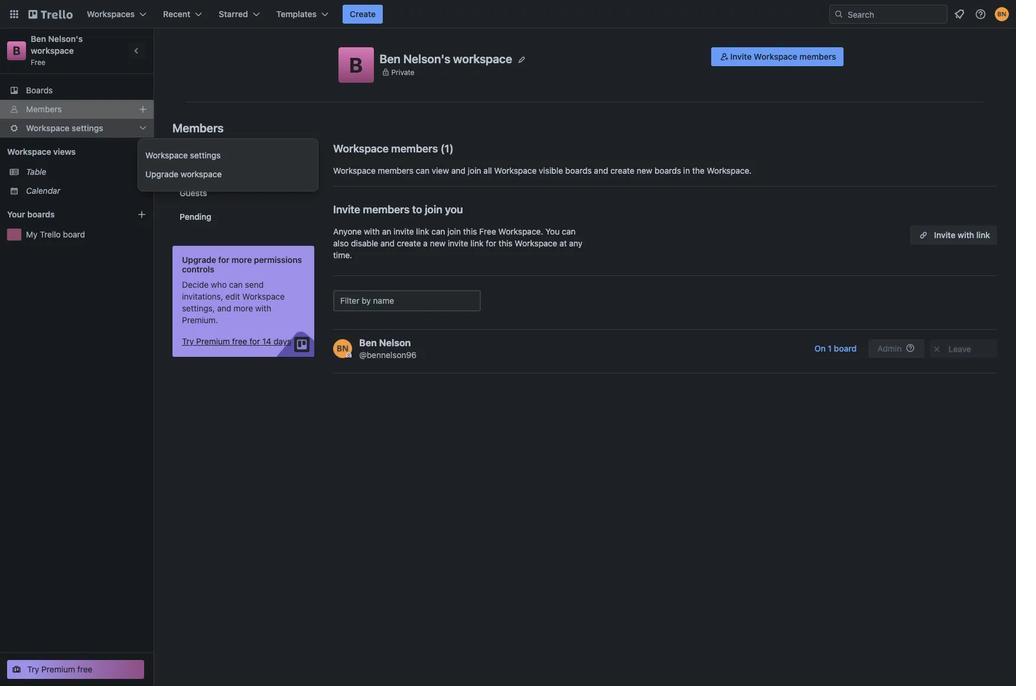 Task type: locate. For each thing, give the bounding box(es) containing it.
nelson's down back to home image
[[48, 34, 83, 44]]

(
[[441, 142, 445, 155]]

0 vertical spatial this
[[463, 226, 477, 236]]

1 horizontal spatial invite
[[731, 51, 752, 61]]

search image
[[835, 9, 844, 19]]

1 vertical spatial free
[[480, 226, 496, 236]]

1 vertical spatial workspace settings
[[145, 150, 221, 160]]

b left 'private'
[[349, 53, 363, 77]]

workspace members
[[333, 142, 438, 155], [180, 164, 262, 174]]

0 horizontal spatial upgrade
[[145, 169, 179, 179]]

0 vertical spatial nelson's
[[48, 34, 83, 44]]

premium for try premium free
[[41, 664, 75, 674]]

premium.
[[182, 315, 218, 325]]

join inside anyone with an invite link can join this free workspace. you can also disable and create a new invite link for this workspace at any time.
[[448, 226, 461, 236]]

ben
[[31, 34, 46, 44], [380, 52, 401, 65], [359, 338, 377, 348]]

primary element
[[0, 0, 1017, 28]]

workspace inside dropdown button
[[26, 123, 70, 133]]

can left view
[[416, 166, 430, 176]]

0 vertical spatial premium
[[196, 336, 230, 346]]

nelson's inside ben nelson's workspace free
[[48, 34, 83, 44]]

join
[[468, 166, 482, 176], [425, 203, 443, 216], [448, 226, 461, 236]]

sm image for leave link
[[932, 343, 943, 355]]

2 vertical spatial join
[[448, 226, 461, 236]]

1 vertical spatial sm image
[[932, 343, 943, 355]]

nelson's up 'private'
[[403, 52, 451, 65]]

ben up 'private'
[[380, 52, 401, 65]]

workspace members down of
[[180, 164, 262, 174]]

and down edit
[[217, 303, 231, 313]]

0 vertical spatial workspace settings
[[26, 123, 103, 133]]

1 for on
[[828, 343, 832, 353]]

controls
[[182, 264, 215, 274]]

1 horizontal spatial join
[[448, 226, 461, 236]]

2 horizontal spatial join
[[468, 166, 482, 176]]

ben inside ben nelson's workspace free
[[31, 34, 46, 44]]

1 horizontal spatial new
[[637, 166, 653, 176]]

settings
[[72, 123, 103, 133], [190, 150, 221, 160]]

settings down members link
[[72, 123, 103, 133]]

workspace for ben nelson's workspace free
[[31, 46, 74, 56]]

1 vertical spatial nelson's
[[403, 52, 451, 65]]

0 horizontal spatial sm image
[[719, 51, 731, 63]]

1 vertical spatial try
[[27, 664, 39, 674]]

who
[[211, 280, 227, 290]]

free inside anyone with an invite link can join this free workspace. you can also disable and create a new invite link for this workspace at any time.
[[480, 226, 496, 236]]

more down edit
[[234, 303, 253, 313]]

0 horizontal spatial new
[[430, 238, 446, 248]]

free inside button
[[232, 336, 247, 346]]

invite right an
[[394, 226, 414, 236]]

workspace settings inside dropdown button
[[26, 123, 103, 133]]

b link
[[7, 41, 26, 60]]

members up of
[[173, 121, 224, 135]]

1 horizontal spatial upgrade
[[182, 255, 216, 265]]

0 vertical spatial join
[[468, 166, 482, 176]]

you
[[546, 226, 560, 236]]

with inside invite with link button
[[958, 230, 975, 240]]

members down search icon
[[800, 51, 837, 61]]

new left in
[[637, 166, 653, 176]]

days
[[274, 336, 292, 346]]

1 horizontal spatial nelson's
[[403, 52, 451, 65]]

ben nelson's workspace link
[[31, 34, 85, 56]]

an
[[382, 226, 392, 236]]

members down boards
[[26, 104, 62, 114]]

workspace
[[31, 46, 74, 56], [453, 52, 512, 65], [181, 169, 222, 179]]

sm image inside leave link
[[932, 343, 943, 355]]

free inside button
[[77, 664, 93, 674]]

1 vertical spatial workspace.
[[499, 226, 544, 236]]

ben inside ben nelson @bennelson96
[[359, 338, 377, 348]]

b
[[13, 44, 20, 57], [349, 53, 363, 77]]

1 horizontal spatial sm image
[[932, 343, 943, 355]]

0 vertical spatial upgrade
[[145, 169, 179, 179]]

invite with link
[[935, 230, 991, 240]]

your
[[7, 209, 25, 219]]

members link
[[0, 100, 154, 119]]

try premium free button
[[7, 660, 144, 679]]

workspace down primary element
[[453, 52, 512, 65]]

workspace.
[[707, 166, 752, 176], [499, 226, 544, 236]]

view
[[432, 166, 449, 176]]

workspace members left (
[[333, 142, 438, 155]]

b left ben nelson's workspace free
[[13, 44, 20, 57]]

workspace. inside anyone with an invite link can join this free workspace. you can also disable and create a new invite link for this workspace at any time.
[[499, 226, 544, 236]]

board down your boards with 1 items element
[[63, 229, 85, 239]]

board right on
[[834, 343, 857, 353]]

settings up upgrade workspace
[[190, 150, 221, 160]]

0 vertical spatial try
[[182, 336, 194, 346]]

create button
[[343, 5, 383, 24]]

premium inside try premium free button
[[41, 664, 75, 674]]

2 vertical spatial members
[[180, 145, 212, 154]]

premium inside try premium free for 14 days button
[[196, 336, 230, 346]]

2 vertical spatial ben
[[359, 338, 377, 348]]

workspace inside ben nelson's workspace free
[[31, 46, 74, 56]]

1 horizontal spatial invite
[[448, 238, 469, 248]]

1 vertical spatial workspace members
[[180, 164, 262, 174]]

ben right b link
[[31, 34, 46, 44]]

0 horizontal spatial workspace
[[31, 46, 74, 56]]

members
[[26, 104, 62, 114], [173, 121, 224, 135], [180, 145, 212, 154]]

can inside upgrade for more permissions controls decide who can send invitations, edit workspace settings, and more with premium.
[[229, 280, 243, 290]]

0 vertical spatial board
[[63, 229, 85, 239]]

upgrade up decide
[[182, 255, 216, 265]]

free
[[31, 58, 46, 67], [480, 226, 496, 236]]

1 horizontal spatial for
[[250, 336, 260, 346]]

2 horizontal spatial with
[[958, 230, 975, 240]]

workspaces button
[[80, 5, 154, 24]]

new
[[637, 166, 653, 176], [430, 238, 446, 248]]

table link
[[26, 166, 147, 178]]

upgrade inside upgrade for more permissions controls decide who can send invitations, edit workspace settings, and more with premium.
[[182, 255, 216, 265]]

0 vertical spatial workspace members
[[333, 142, 438, 155]]

can
[[416, 166, 430, 176], [432, 226, 446, 236], [562, 226, 576, 236], [229, 280, 243, 290]]

free
[[232, 336, 247, 346], [77, 664, 93, 674]]

at
[[560, 238, 567, 248]]

try
[[182, 336, 194, 346], [27, 664, 39, 674]]

ben nelson (bennelson96) image
[[995, 7, 1010, 21]]

of
[[214, 145, 221, 154]]

this
[[463, 226, 477, 236], [499, 238, 513, 248]]

0 vertical spatial invite
[[394, 226, 414, 236]]

1 horizontal spatial b
[[349, 53, 363, 77]]

members inside members link
[[26, 104, 62, 114]]

0 horizontal spatial create
[[397, 238, 421, 248]]

1 vertical spatial invite
[[333, 203, 361, 216]]

workspace right b link
[[31, 46, 74, 56]]

0 vertical spatial 1
[[445, 142, 450, 155]]

1 horizontal spatial workspace
[[181, 169, 222, 179]]

b inside button
[[349, 53, 363, 77]]

try inside button
[[27, 664, 39, 674]]

2 vertical spatial for
[[250, 336, 260, 346]]

free for try premium free for 14 days
[[232, 336, 247, 346]]

and
[[452, 166, 466, 176], [594, 166, 609, 176], [381, 238, 395, 248], [217, 303, 231, 313]]

anyone
[[333, 226, 362, 236]]

for inside try premium free for 14 days button
[[250, 336, 260, 346]]

0 horizontal spatial free
[[31, 58, 46, 67]]

0 horizontal spatial b
[[13, 44, 20, 57]]

0 horizontal spatial board
[[63, 229, 85, 239]]

1 right on
[[828, 343, 832, 353]]

try inside button
[[182, 336, 194, 346]]

with inside anyone with an invite link can join this free workspace. you can also disable and create a new invite link for this workspace at any time.
[[364, 226, 380, 236]]

1 horizontal spatial ben
[[359, 338, 377, 348]]

my trello board link
[[26, 229, 147, 241]]

can up edit
[[229, 280, 243, 290]]

link inside button
[[977, 230, 991, 240]]

1 horizontal spatial free
[[232, 336, 247, 346]]

1 vertical spatial join
[[425, 203, 443, 216]]

boards left in
[[655, 166, 682, 176]]

more up send
[[232, 255, 252, 265]]

0 vertical spatial more
[[232, 255, 252, 265]]

0 vertical spatial members
[[26, 104, 62, 114]]

0 vertical spatial free
[[31, 58, 46, 67]]

workspace
[[754, 51, 798, 61], [26, 123, 70, 133], [333, 142, 389, 155], [223, 145, 262, 154], [7, 147, 51, 157], [145, 150, 188, 160], [180, 164, 223, 174], [333, 166, 376, 176], [494, 166, 537, 176], [515, 238, 558, 248], [242, 291, 285, 301]]

workspaces
[[87, 9, 135, 19]]

for
[[486, 238, 497, 248], [218, 255, 230, 265], [250, 336, 260, 346]]

invitations,
[[182, 291, 223, 301]]

1 vertical spatial new
[[430, 238, 446, 248]]

join down you
[[448, 226, 461, 236]]

0 horizontal spatial premium
[[41, 664, 75, 674]]

1 horizontal spatial workspace.
[[707, 166, 752, 176]]

0 horizontal spatial free
[[77, 664, 93, 674]]

new right a
[[430, 238, 446, 248]]

upgrade up the add board image
[[145, 169, 179, 179]]

create inside anyone with an invite link can join this free workspace. you can also disable and create a new invite link for this workspace at any time.
[[397, 238, 421, 248]]

0 horizontal spatial this
[[463, 226, 477, 236]]

invite
[[731, 51, 752, 61], [333, 203, 361, 216], [935, 230, 956, 240]]

0 vertical spatial create
[[611, 166, 635, 176]]

1
[[445, 142, 450, 155], [828, 343, 832, 353]]

2 horizontal spatial link
[[977, 230, 991, 240]]

try for try premium free
[[27, 664, 39, 674]]

more
[[232, 255, 252, 265], [234, 303, 253, 313]]

try premium free for 14 days button
[[182, 336, 292, 348]]

upgrade workspace link
[[138, 165, 332, 184]]

0 vertical spatial ben
[[31, 34, 46, 44]]

your boards
[[7, 209, 55, 219]]

nelson
[[379, 338, 411, 348]]

1 horizontal spatial board
[[834, 343, 857, 353]]

0 horizontal spatial invite
[[333, 203, 361, 216]]

premium
[[196, 336, 230, 346], [41, 664, 75, 674]]

upgrade for upgrade workspace
[[145, 169, 179, 179]]

sm image
[[719, 51, 731, 63], [932, 343, 943, 355]]

and right visible
[[594, 166, 609, 176]]

workspace. left you
[[499, 226, 544, 236]]

sm image inside invite workspace members button
[[719, 51, 731, 63]]

visible
[[539, 166, 563, 176]]

1 horizontal spatial 1
[[828, 343, 832, 353]]

invite inside invite workspace members button
[[731, 51, 752, 61]]

with
[[364, 226, 380, 236], [958, 230, 975, 240], [255, 303, 271, 313]]

invite inside invite with link button
[[935, 230, 956, 240]]

1 vertical spatial create
[[397, 238, 421, 248]]

0 vertical spatial for
[[486, 238, 497, 248]]

members of workspace boards
[[180, 145, 288, 154]]

0 horizontal spatial workspace.
[[499, 226, 544, 236]]

0 horizontal spatial settings
[[72, 123, 103, 133]]

pending
[[180, 212, 212, 222]]

guests
[[180, 188, 207, 198]]

upgrade for upgrade for more permissions controls decide who can send invitations, edit workspace settings, and more with premium.
[[182, 255, 216, 265]]

with for anyone
[[364, 226, 380, 236]]

try premium free for 14 days
[[182, 336, 292, 346]]

workspace. right the
[[707, 166, 752, 176]]

invite right a
[[448, 238, 469, 248]]

1 horizontal spatial with
[[364, 226, 380, 236]]

members left of
[[180, 145, 212, 154]]

1 horizontal spatial workspace settings
[[145, 150, 221, 160]]

board for my trello board
[[63, 229, 85, 239]]

0 horizontal spatial nelson's
[[48, 34, 83, 44]]

1 horizontal spatial free
[[480, 226, 496, 236]]

ben up "@bennelson96"
[[359, 338, 377, 348]]

create
[[611, 166, 635, 176], [397, 238, 421, 248]]

0 horizontal spatial ben
[[31, 34, 46, 44]]

1 horizontal spatial try
[[182, 336, 194, 346]]

upgrade
[[145, 169, 179, 179], [182, 255, 216, 265]]

1 vertical spatial ben
[[380, 52, 401, 65]]

1 vertical spatial free
[[77, 664, 93, 674]]

templates
[[276, 9, 317, 19]]

workspace up guests
[[181, 169, 222, 179]]

boards
[[264, 145, 288, 154], [566, 166, 592, 176], [655, 166, 682, 176], [27, 209, 55, 219]]

1 vertical spatial this
[[499, 238, 513, 248]]

a
[[423, 238, 428, 248]]

workspace inside anyone with an invite link can join this free workspace. you can also disable and create a new invite link for this workspace at any time.
[[515, 238, 558, 248]]

1 vertical spatial board
[[834, 343, 857, 353]]

workspace settings down members link
[[26, 123, 103, 133]]

board for on 1 board
[[834, 343, 857, 353]]

invite for invite members to join you
[[333, 203, 361, 216]]

0 horizontal spatial with
[[255, 303, 271, 313]]

0 horizontal spatial try
[[27, 664, 39, 674]]

send
[[245, 280, 264, 290]]

1 vertical spatial premium
[[41, 664, 75, 674]]

0 vertical spatial sm image
[[719, 51, 731, 63]]

1 horizontal spatial premium
[[196, 336, 230, 346]]

invite for invite with link
[[935, 230, 956, 240]]

1 vertical spatial upgrade
[[182, 255, 216, 265]]

1 vertical spatial 1
[[828, 343, 832, 353]]

invite
[[394, 226, 414, 236], [448, 238, 469, 248]]

2 vertical spatial invite
[[935, 230, 956, 240]]

for inside anyone with an invite link can join this free workspace. you can also disable and create a new invite link for this workspace at any time.
[[486, 238, 497, 248]]

with inside upgrade for more permissions controls decide who can send invitations, edit workspace settings, and more with premium.
[[255, 303, 271, 313]]

join left all
[[468, 166, 482, 176]]

and down an
[[381, 238, 395, 248]]

workspace settings up upgrade workspace
[[145, 150, 221, 160]]

members down members of workspace boards
[[225, 164, 262, 174]]

0 vertical spatial settings
[[72, 123, 103, 133]]

2 horizontal spatial invite
[[935, 230, 956, 240]]

members left (
[[391, 142, 438, 155]]

leave link
[[930, 339, 998, 358]]

nelson's
[[48, 34, 83, 44], [403, 52, 451, 65]]

1 up view
[[445, 142, 450, 155]]

1 vertical spatial for
[[218, 255, 230, 265]]

join right to
[[425, 203, 443, 216]]

1 vertical spatial settings
[[190, 150, 221, 160]]

0 vertical spatial invite
[[731, 51, 752, 61]]

0 horizontal spatial workspace settings
[[26, 123, 103, 133]]



Task type: describe. For each thing, give the bounding box(es) containing it.
on 1 board link
[[808, 339, 864, 358]]

and inside upgrade for more permissions controls decide who can send invitations, edit workspace settings, and more with premium.
[[217, 303, 231, 313]]

new inside anyone with an invite link can join this free workspace. you can also disable and create a new invite link for this workspace at any time.
[[430, 238, 446, 248]]

Search field
[[844, 5, 948, 23]]

for inside upgrade for more permissions controls decide who can send invitations, edit workspace settings, and more with premium.
[[218, 255, 230, 265]]

calendar link
[[26, 185, 147, 197]]

anyone with an invite link can join this free workspace. you can also disable and create a new invite link for this workspace at any time.
[[333, 226, 583, 260]]

any
[[569, 238, 583, 248]]

0 vertical spatial workspace.
[[707, 166, 752, 176]]

0 vertical spatial new
[[637, 166, 653, 176]]

you
[[445, 203, 463, 216]]

pending link
[[173, 206, 314, 228]]

0 notifications image
[[953, 7, 967, 21]]

1 vertical spatial more
[[234, 303, 253, 313]]

disable
[[351, 238, 378, 248]]

views
[[53, 147, 76, 157]]

free inside ben nelson's workspace free
[[31, 58, 46, 67]]

boards link
[[0, 81, 154, 100]]

trello
[[40, 229, 61, 239]]

1 horizontal spatial this
[[499, 238, 513, 248]]

boards up workspace members link
[[264, 145, 288, 154]]

the
[[693, 166, 705, 176]]

decide
[[182, 280, 209, 290]]

leave
[[949, 344, 972, 354]]

members up an
[[363, 203, 410, 216]]

try premium free
[[27, 664, 93, 674]]

ben for ben nelson's workspace
[[380, 52, 401, 65]]

can down you
[[432, 226, 446, 236]]

my trello board
[[26, 229, 85, 239]]

admin
[[878, 343, 902, 353]]

ben nelson's workspace free
[[31, 34, 85, 67]]

settings,
[[182, 303, 215, 313]]

b for b link
[[13, 44, 20, 57]]

ben for ben nelson's workspace free
[[31, 34, 46, 44]]

admin button
[[869, 339, 925, 358]]

1 horizontal spatial link
[[471, 238, 484, 248]]

workspace inside upgrade for more permissions controls decide who can send invitations, edit workspace settings, and more with premium.
[[242, 291, 285, 301]]

invite members to join you
[[333, 203, 463, 216]]

upgrade for more permissions controls decide who can send invitations, edit workspace settings, and more with premium.
[[182, 255, 302, 325]]

free for try premium free
[[77, 664, 93, 674]]

table
[[26, 167, 46, 177]]

and inside anyone with an invite link can join this free workspace. you can also disable and create a new invite link for this workspace at any time.
[[381, 238, 395, 248]]

recent
[[163, 9, 191, 19]]

workspace members can view and join all workspace visible boards and create new boards in the workspace.
[[333, 166, 752, 176]]

invite workspace members button
[[712, 47, 844, 66]]

sm image for invite workspace members button
[[719, 51, 731, 63]]

invite workspace members
[[731, 51, 837, 61]]

0 horizontal spatial invite
[[394, 226, 414, 236]]

open information menu image
[[975, 8, 987, 20]]

your boards with 1 items element
[[7, 207, 119, 222]]

workspace settings link
[[138, 146, 332, 165]]

workspace members link
[[173, 159, 314, 180]]

1 vertical spatial invite
[[448, 238, 469, 248]]

( 1 )
[[441, 142, 454, 155]]

can up at
[[562, 226, 576, 236]]

1 horizontal spatial settings
[[190, 150, 221, 160]]

to
[[412, 203, 423, 216]]

boards
[[26, 85, 53, 95]]

0 horizontal spatial join
[[425, 203, 443, 216]]

my
[[26, 229, 38, 239]]

Filter by name text field
[[333, 290, 481, 312]]

recent button
[[156, 5, 209, 24]]

premium for try premium free for 14 days
[[196, 336, 230, 346]]

members up invite members to join you
[[378, 166, 414, 176]]

with for invite
[[958, 230, 975, 240]]

14
[[262, 336, 271, 346]]

invite for invite workspace members
[[731, 51, 752, 61]]

)
[[450, 142, 454, 155]]

workspace views
[[7, 147, 76, 157]]

1 horizontal spatial workspace members
[[333, 142, 438, 155]]

members inside workspace members link
[[225, 164, 262, 174]]

b button
[[338, 47, 374, 83]]

0 horizontal spatial link
[[416, 226, 430, 236]]

also
[[333, 238, 349, 248]]

edit
[[226, 291, 240, 301]]

1 horizontal spatial create
[[611, 166, 635, 176]]

nelson's for ben nelson's workspace
[[403, 52, 451, 65]]

create
[[350, 9, 376, 19]]

@bennelson96
[[359, 350, 417, 360]]

workspace inside upgrade workspace link
[[181, 169, 222, 179]]

members inside invite workspace members button
[[800, 51, 837, 61]]

this member is an admin of this workspace. image
[[346, 353, 352, 358]]

boards up my
[[27, 209, 55, 219]]

upgrade workspace
[[145, 169, 222, 179]]

all
[[484, 166, 492, 176]]

and right view
[[452, 166, 466, 176]]

in
[[684, 166, 690, 176]]

add board image
[[137, 210, 147, 219]]

try for try premium free for 14 days
[[182, 336, 194, 346]]

b for b button
[[349, 53, 363, 77]]

ben for ben nelson @bennelson96
[[359, 338, 377, 348]]

settings inside dropdown button
[[72, 123, 103, 133]]

on
[[815, 343, 826, 353]]

ben nelson's workspace
[[380, 52, 512, 65]]

templates button
[[269, 5, 336, 24]]

1 vertical spatial members
[[173, 121, 224, 135]]

starred button
[[212, 5, 267, 24]]

invite with link button
[[911, 226, 998, 245]]

back to home image
[[28, 5, 73, 24]]

workspace for ben nelson's workspace
[[453, 52, 512, 65]]

ben nelson @bennelson96
[[359, 338, 417, 360]]

private
[[392, 68, 415, 77]]

time.
[[333, 250, 352, 260]]

boards right visible
[[566, 166, 592, 176]]

1 for (
[[445, 142, 450, 155]]

workspace inside button
[[754, 51, 798, 61]]

starred
[[219, 9, 248, 19]]

on 1 board
[[815, 343, 857, 353]]

calendar
[[26, 186, 60, 196]]

permissions
[[254, 255, 302, 265]]

workspace settings button
[[0, 119, 154, 138]]

workspace navigation collapse icon image
[[129, 43, 145, 59]]

guests link
[[173, 183, 314, 204]]

nelson's for ben nelson's workspace free
[[48, 34, 83, 44]]



Task type: vqa. For each thing, say whether or not it's contained in the screenshot.
'Daily' within the Daily Board text field
no



